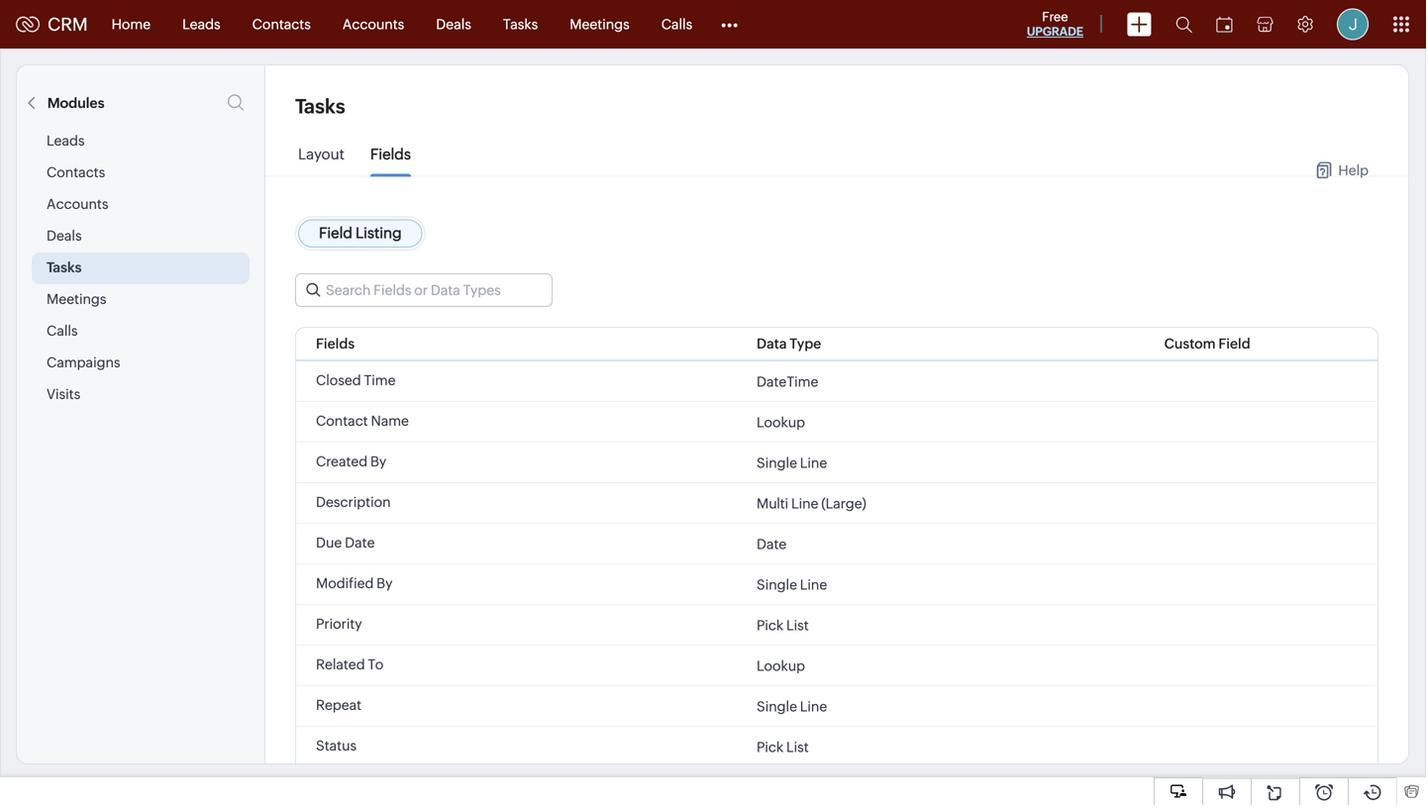 Task type: vqa. For each thing, say whether or not it's contained in the screenshot.


Task type: describe. For each thing, give the bounding box(es) containing it.
line for modified by
[[800, 577, 827, 593]]

modules
[[47, 95, 105, 111]]

pick list for status
[[757, 739, 809, 755]]

by for modified by
[[377, 576, 393, 591]]

crm link
[[16, 14, 88, 34]]

field
[[1219, 336, 1251, 352]]

accounts link
[[327, 0, 420, 48]]

status
[[316, 738, 357, 754]]

contact name
[[316, 413, 409, 429]]

1 horizontal spatial accounts
[[343, 16, 404, 32]]

data
[[757, 336, 787, 352]]

single for modified
[[757, 577, 797, 593]]

logo image
[[16, 16, 40, 32]]

tasks link
[[487, 0, 554, 48]]

single for created
[[757, 455, 797, 471]]

1 vertical spatial accounts
[[47, 196, 108, 212]]

home link
[[96, 0, 167, 48]]

help
[[1339, 162, 1369, 178]]

calendar image
[[1216, 16, 1233, 32]]

line for created by
[[800, 455, 827, 471]]

custom field
[[1165, 336, 1251, 352]]

0 vertical spatial leads
[[182, 16, 221, 32]]

(large)
[[822, 496, 867, 512]]

0 vertical spatial meetings
[[570, 16, 630, 32]]

0 horizontal spatial tasks
[[47, 260, 82, 275]]

search image
[[1176, 16, 1193, 33]]

1 vertical spatial tasks
[[295, 95, 345, 118]]

calls link
[[646, 0, 709, 48]]

1 horizontal spatial fields
[[370, 146, 411, 163]]

layout
[[298, 146, 345, 163]]

meetings link
[[554, 0, 646, 48]]

1 horizontal spatial date
[[757, 536, 787, 552]]

single line for modified
[[757, 577, 827, 593]]

0 horizontal spatial calls
[[47, 323, 78, 339]]

profile element
[[1325, 0, 1381, 48]]

multi line (large)
[[757, 496, 867, 512]]

description
[[316, 494, 391, 510]]

campaigns
[[47, 355, 120, 370]]

lookup for related to
[[757, 658, 805, 674]]

create menu image
[[1127, 12, 1152, 36]]

related
[[316, 657, 365, 673]]

leads link
[[167, 0, 236, 48]]

contact
[[316, 413, 368, 429]]

pick list for priority
[[757, 618, 809, 633]]

due
[[316, 535, 342, 551]]

free upgrade
[[1027, 9, 1084, 38]]

custom
[[1165, 336, 1216, 352]]

due date
[[316, 535, 375, 551]]

contacts inside "link"
[[252, 16, 311, 32]]

line for repeat
[[800, 699, 827, 715]]

fields link
[[370, 146, 411, 178]]



Task type: locate. For each thing, give the bounding box(es) containing it.
date
[[345, 535, 375, 551], [757, 536, 787, 552]]

leads right home link
[[182, 16, 221, 32]]

by
[[370, 454, 387, 470], [377, 576, 393, 591]]

3 single line from the top
[[757, 699, 827, 715]]

0 vertical spatial fields
[[370, 146, 411, 163]]

lookup
[[757, 415, 805, 430], [757, 658, 805, 674]]

0 vertical spatial pick
[[757, 618, 784, 633]]

1 vertical spatial calls
[[47, 323, 78, 339]]

closed
[[316, 372, 361, 388]]

1 horizontal spatial deals
[[436, 16, 471, 32]]

fields right layout at the left
[[370, 146, 411, 163]]

contacts down modules in the left top of the page
[[47, 164, 105, 180]]

1 vertical spatial pick list
[[757, 739, 809, 755]]

1 horizontal spatial meetings
[[570, 16, 630, 32]]

1 vertical spatial leads
[[47, 133, 85, 149]]

data type
[[757, 336, 822, 352]]

Other Modules field
[[709, 8, 751, 40]]

pick for status
[[757, 739, 784, 755]]

free
[[1042, 9, 1068, 24]]

closed time
[[316, 372, 396, 388]]

1 vertical spatial deals
[[47, 228, 82, 244]]

0 vertical spatial tasks
[[503, 16, 538, 32]]

0 vertical spatial single line
[[757, 455, 827, 471]]

lookup for contact name
[[757, 415, 805, 430]]

time
[[364, 372, 396, 388]]

0 vertical spatial pick list
[[757, 618, 809, 633]]

deals
[[436, 16, 471, 32], [47, 228, 82, 244]]

0 horizontal spatial deals
[[47, 228, 82, 244]]

name
[[371, 413, 409, 429]]

2 pick from the top
[[757, 739, 784, 755]]

date down multi
[[757, 536, 787, 552]]

0 vertical spatial by
[[370, 454, 387, 470]]

type
[[790, 336, 822, 352]]

0 horizontal spatial date
[[345, 535, 375, 551]]

3 single from the top
[[757, 699, 797, 715]]

to
[[368, 657, 384, 673]]

pick
[[757, 618, 784, 633], [757, 739, 784, 755]]

crm
[[48, 14, 88, 34]]

1 pick list from the top
[[757, 618, 809, 633]]

single
[[757, 455, 797, 471], [757, 577, 797, 593], [757, 699, 797, 715]]

create menu element
[[1115, 0, 1164, 48]]

2 pick list from the top
[[757, 739, 809, 755]]

2 lookup from the top
[[757, 658, 805, 674]]

0 vertical spatial single
[[757, 455, 797, 471]]

1 vertical spatial contacts
[[47, 164, 105, 180]]

contacts link
[[236, 0, 327, 48]]

1 vertical spatial list
[[787, 739, 809, 755]]

layout link
[[298, 146, 345, 178]]

line for description
[[791, 496, 819, 512]]

1 vertical spatial fields
[[316, 336, 355, 352]]

profile image
[[1337, 8, 1369, 40]]

1 vertical spatial meetings
[[47, 291, 106, 307]]

calls left other modules field
[[661, 16, 693, 32]]

0 vertical spatial accounts
[[343, 16, 404, 32]]

contacts
[[252, 16, 311, 32], [47, 164, 105, 180]]

contacts right 'leads' link at the top left of the page
[[252, 16, 311, 32]]

1 single from the top
[[757, 455, 797, 471]]

1 horizontal spatial calls
[[661, 16, 693, 32]]

Search Fields or Data Types text field
[[296, 274, 552, 306]]

by for created by
[[370, 454, 387, 470]]

0 vertical spatial lookup
[[757, 415, 805, 430]]

meetings left calls link
[[570, 16, 630, 32]]

created
[[316, 454, 368, 470]]

home
[[112, 16, 151, 32]]

0 vertical spatial list
[[787, 618, 809, 633]]

search element
[[1164, 0, 1205, 49]]

2 single line from the top
[[757, 577, 827, 593]]

list
[[787, 618, 809, 633], [787, 739, 809, 755]]

modified by
[[316, 576, 393, 591]]

leads down modules in the left top of the page
[[47, 133, 85, 149]]

pick for priority
[[757, 618, 784, 633]]

2 list from the top
[[787, 739, 809, 755]]

calls
[[661, 16, 693, 32], [47, 323, 78, 339]]

date right due
[[345, 535, 375, 551]]

list for priority
[[787, 618, 809, 633]]

1 vertical spatial by
[[377, 576, 393, 591]]

single line
[[757, 455, 827, 471], [757, 577, 827, 593], [757, 699, 827, 715]]

0 horizontal spatial meetings
[[47, 291, 106, 307]]

by right modified
[[377, 576, 393, 591]]

datetime
[[757, 374, 819, 390]]

created by
[[316, 454, 387, 470]]

1 list from the top
[[787, 618, 809, 633]]

calls up campaigns
[[47, 323, 78, 339]]

0 vertical spatial contacts
[[252, 16, 311, 32]]

tasks
[[503, 16, 538, 32], [295, 95, 345, 118], [47, 260, 82, 275]]

accounts
[[343, 16, 404, 32], [47, 196, 108, 212]]

repeat
[[316, 697, 362, 713]]

tasks up layout at the left
[[295, 95, 345, 118]]

line
[[800, 455, 827, 471], [791, 496, 819, 512], [800, 577, 827, 593], [800, 699, 827, 715]]

0 vertical spatial calls
[[661, 16, 693, 32]]

related to
[[316, 657, 384, 673]]

visits
[[47, 386, 80, 402]]

list for status
[[787, 739, 809, 755]]

2 single from the top
[[757, 577, 797, 593]]

1 vertical spatial single line
[[757, 577, 827, 593]]

modified
[[316, 576, 374, 591]]

multi
[[757, 496, 789, 512]]

2 vertical spatial single line
[[757, 699, 827, 715]]

fields
[[370, 146, 411, 163], [316, 336, 355, 352]]

tasks right deals link
[[503, 16, 538, 32]]

priority
[[316, 616, 362, 632]]

1 vertical spatial single
[[757, 577, 797, 593]]

single line for created
[[757, 455, 827, 471]]

1 pick from the top
[[757, 618, 784, 633]]

2 vertical spatial single
[[757, 699, 797, 715]]

0 horizontal spatial fields
[[316, 336, 355, 352]]

1 vertical spatial pick
[[757, 739, 784, 755]]

leads
[[182, 16, 221, 32], [47, 133, 85, 149]]

2 vertical spatial tasks
[[47, 260, 82, 275]]

meetings
[[570, 16, 630, 32], [47, 291, 106, 307]]

0 horizontal spatial contacts
[[47, 164, 105, 180]]

1 lookup from the top
[[757, 415, 805, 430]]

pick list
[[757, 618, 809, 633], [757, 739, 809, 755]]

fields up closed
[[316, 336, 355, 352]]

0 horizontal spatial leads
[[47, 133, 85, 149]]

upgrade
[[1027, 25, 1084, 38]]

1 single line from the top
[[757, 455, 827, 471]]

1 vertical spatial lookup
[[757, 658, 805, 674]]

deals link
[[420, 0, 487, 48]]

by right created
[[370, 454, 387, 470]]

2 horizontal spatial tasks
[[503, 16, 538, 32]]

0 vertical spatial deals
[[436, 16, 471, 32]]

1 horizontal spatial contacts
[[252, 16, 311, 32]]

1 horizontal spatial tasks
[[295, 95, 345, 118]]

0 horizontal spatial accounts
[[47, 196, 108, 212]]

tasks up campaigns
[[47, 260, 82, 275]]

1 horizontal spatial leads
[[182, 16, 221, 32]]

meetings up campaigns
[[47, 291, 106, 307]]



